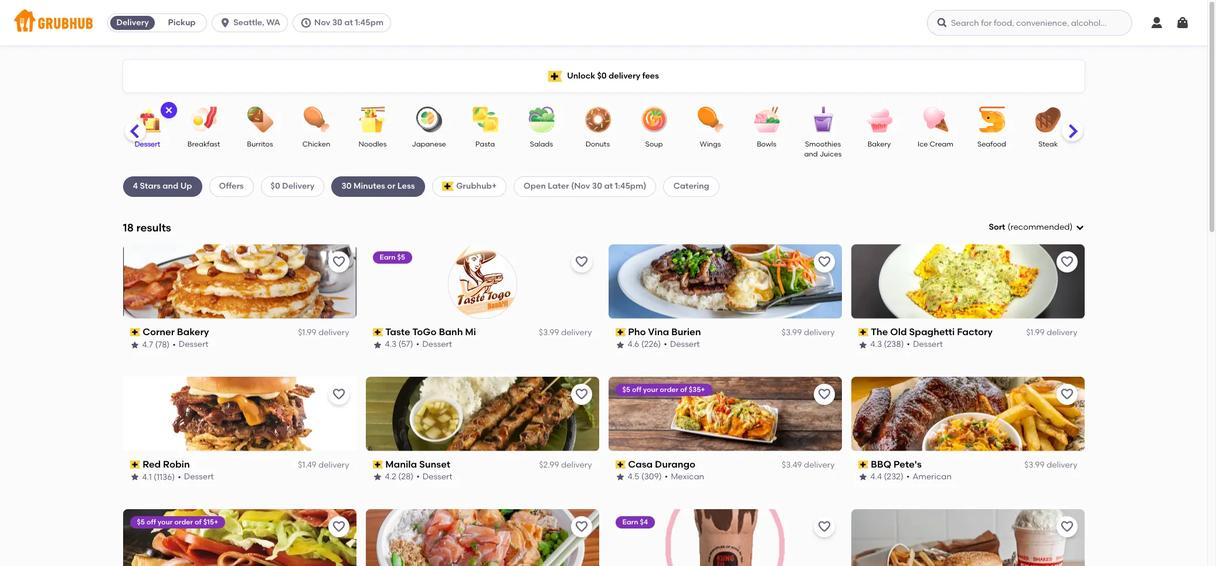 Task type: locate. For each thing, give the bounding box(es) containing it.
off for $5 off your order of $15+
[[147, 518, 156, 527]]

0 horizontal spatial order
[[174, 518, 193, 527]]

bakery image
[[859, 107, 900, 133]]

casa
[[628, 459, 653, 470]]

save this restaurant image
[[332, 255, 346, 269], [817, 255, 832, 269], [1060, 255, 1074, 269], [332, 388, 346, 402], [575, 388, 589, 402], [817, 388, 832, 402], [1060, 388, 1074, 402], [575, 520, 589, 534], [817, 520, 832, 534], [1060, 520, 1074, 534]]

(nov
[[571, 181, 590, 191]]

sort
[[989, 222, 1006, 232]]

of left $15+
[[195, 518, 202, 527]]

and
[[805, 150, 818, 159], [163, 181, 179, 191]]

1 vertical spatial and
[[163, 181, 179, 191]]

your down the (1136)
[[158, 518, 173, 527]]

0 horizontal spatial off
[[147, 518, 156, 527]]

4.2 (28)
[[385, 472, 414, 482]]

subscription pass image for bbq pete's
[[859, 461, 869, 469]]

american
[[913, 472, 952, 482]]

subscription pass image left "corner"
[[130, 329, 140, 337]]

star icon image left 4.3 (57)
[[373, 341, 382, 350]]

1 horizontal spatial and
[[805, 150, 818, 159]]

your
[[643, 386, 658, 394], [158, 518, 173, 527]]

pho
[[628, 327, 646, 338]]

dessert down "the old spaghetti factory"
[[913, 340, 943, 350]]

• dessert down "the old spaghetti factory"
[[907, 340, 943, 350]]

0 horizontal spatial your
[[158, 518, 173, 527]]

(1136)
[[154, 472, 175, 482]]

your down (226)
[[643, 386, 658, 394]]

$0 right the unlock
[[597, 71, 607, 81]]

bakery right "corner"
[[177, 327, 209, 338]]

subscription pass image
[[373, 329, 383, 337], [130, 461, 140, 469], [373, 461, 383, 469], [616, 461, 626, 469]]

2 horizontal spatial $5
[[623, 386, 631, 394]]

1 horizontal spatial save this restaurant image
[[575, 255, 589, 269]]

star icon image
[[130, 341, 139, 350], [373, 341, 382, 350], [616, 341, 625, 350], [859, 341, 868, 350], [130, 473, 139, 482], [373, 473, 382, 482], [616, 473, 625, 482], [859, 473, 868, 482]]

juices
[[820, 150, 842, 159]]

dessert for red robin
[[184, 472, 214, 482]]

taste togo banh mi
[[386, 327, 476, 338]]

4.3 down the 'taste'
[[385, 340, 397, 350]]

wings image
[[690, 107, 731, 133]]

1 horizontal spatial $3.99 delivery
[[782, 328, 835, 338]]

corner bakery
[[143, 327, 209, 338]]

1 horizontal spatial delivery
[[282, 181, 315, 191]]

soup image
[[634, 107, 675, 133]]

$0
[[597, 71, 607, 81], [271, 181, 280, 191]]

subscription pass image for pho vina burien
[[616, 329, 626, 337]]

0 horizontal spatial $5
[[137, 518, 145, 527]]

0 horizontal spatial earn
[[380, 253, 396, 262]]

0 horizontal spatial at
[[344, 18, 353, 28]]

0 vertical spatial at
[[344, 18, 353, 28]]

star icon image for casa durango
[[616, 473, 625, 482]]

1 horizontal spatial $3.99
[[782, 328, 802, 338]]

svg image
[[1150, 16, 1164, 30], [219, 17, 231, 29], [300, 17, 312, 29], [1076, 223, 1085, 232]]

4.3 (238)
[[871, 340, 904, 350]]

1 vertical spatial save this restaurant image
[[332, 520, 346, 534]]

30 right "(nov"
[[592, 181, 603, 191]]

save this restaurant image for $5 off your order of $15+
[[332, 520, 346, 534]]

• dessert down taste togo banh mi
[[416, 340, 452, 350]]

$5 off your order of $35+
[[623, 386, 705, 394]]

delivery for the old spaghetti factory
[[1047, 328, 1078, 338]]

1 horizontal spatial off
[[632, 386, 642, 394]]

delivery for red robin
[[319, 460, 349, 470]]

five guys logo image
[[851, 510, 1085, 567]]

casa durango logo image
[[609, 377, 842, 452]]

2 $1.99 from the left
[[1027, 328, 1045, 338]]

of for $35+
[[681, 386, 687, 394]]

wa
[[266, 18, 280, 28]]

subscription pass image for casa durango
[[616, 461, 626, 469]]

pete's
[[894, 459, 922, 470]]

0 horizontal spatial 4.3
[[385, 340, 397, 350]]

$3.99
[[539, 328, 559, 338], [782, 328, 802, 338], [1025, 460, 1045, 470]]

star icon image left the 4.7
[[130, 341, 139, 350]]

(232)
[[884, 472, 904, 482]]

minutes
[[354, 181, 385, 191]]

star icon image left 4.3 (238) on the right bottom of the page
[[859, 341, 868, 350]]

noodles image
[[352, 107, 393, 133]]

delivery down the chicken
[[282, 181, 315, 191]]

2 $1.99 delivery from the left
[[1027, 328, 1078, 338]]

delivery for pho vina burien
[[804, 328, 835, 338]]

save this restaurant image for pho vina burien logo
[[817, 255, 832, 269]]

star icon image for bbq pete's
[[859, 473, 868, 482]]

dessert down sunset on the bottom left
[[423, 472, 453, 482]]

$1.99 for the old spaghetti factory
[[1027, 328, 1045, 338]]

18 results
[[123, 221, 171, 234]]

0 horizontal spatial save this restaurant image
[[332, 520, 346, 534]]

$1.99 delivery for the old spaghetti factory
[[1027, 328, 1078, 338]]

of left $35+
[[681, 386, 687, 394]]

donuts
[[586, 140, 610, 148]]

bbq
[[871, 459, 892, 470]]

burien
[[672, 327, 701, 338]]

0 vertical spatial $0
[[597, 71, 607, 81]]

0 vertical spatial of
[[681, 386, 687, 394]]

1 vertical spatial $0
[[271, 181, 280, 191]]

1 4.3 from the left
[[385, 340, 397, 350]]

$0 delivery
[[271, 181, 315, 191]]

off down the 4.6
[[632, 386, 642, 394]]

• for sunset
[[417, 472, 420, 482]]

order left $15+
[[174, 518, 193, 527]]

subscription pass image
[[130, 329, 140, 337], [616, 329, 626, 337], [859, 329, 869, 337], [859, 461, 869, 469]]

ice cream image
[[915, 107, 957, 133]]

$5 off your order of $15+
[[137, 518, 218, 527]]

subscription pass image left the
[[859, 329, 869, 337]]

1 horizontal spatial your
[[643, 386, 658, 394]]

$5
[[397, 253, 405, 262], [623, 386, 631, 394], [137, 518, 145, 527]]

0 horizontal spatial bakery
[[177, 327, 209, 338]]

0 horizontal spatial $0
[[271, 181, 280, 191]]

None field
[[989, 222, 1085, 234]]

and down smoothies
[[805, 150, 818, 159]]

grubhub plus flag logo image left grubhub+
[[442, 182, 454, 191]]

0 vertical spatial and
[[805, 150, 818, 159]]

1 horizontal spatial 4.3
[[871, 340, 882, 350]]

order left $35+
[[660, 386, 679, 394]]

at left 1:45pm) in the top of the page
[[604, 181, 613, 191]]

off down 4.1
[[147, 518, 156, 527]]

star icon image left "4.5"
[[616, 473, 625, 482]]

• dessert down robin
[[178, 472, 214, 482]]

bowls
[[757, 140, 777, 148]]

grubhub plus flag logo image left the unlock
[[549, 71, 563, 82]]

• right (57)
[[416, 340, 420, 350]]

delivery
[[609, 71, 641, 81], [319, 328, 349, 338], [561, 328, 592, 338], [804, 328, 835, 338], [1047, 328, 1078, 338], [319, 460, 349, 470], [561, 460, 592, 470], [804, 460, 835, 470], [1047, 460, 1078, 470]]

1 horizontal spatial $1.99
[[1027, 328, 1045, 338]]

subscription pass image left the 'taste'
[[373, 329, 383, 337]]

0 vertical spatial save this restaurant image
[[575, 255, 589, 269]]

1 $1.99 delivery from the left
[[298, 328, 349, 338]]

0 horizontal spatial $1.99
[[298, 328, 317, 338]]

0 horizontal spatial delivery
[[116, 18, 149, 28]]

delivery for manila sunset
[[561, 460, 592, 470]]

$1.99 for corner bakery
[[298, 328, 317, 338]]

offers
[[219, 181, 244, 191]]

$1.99 delivery for corner bakery
[[298, 328, 349, 338]]

0 vertical spatial order
[[660, 386, 679, 394]]

1 horizontal spatial $1.99 delivery
[[1027, 328, 1078, 338]]

0 vertical spatial off
[[632, 386, 642, 394]]

star icon image left 4.4
[[859, 473, 868, 482]]

• dessert down sunset on the bottom left
[[417, 472, 453, 482]]

• dessert down burien
[[664, 340, 700, 350]]

save this restaurant image for the corner bakery logo
[[332, 255, 346, 269]]

2 4.3 from the left
[[871, 340, 882, 350]]

1 horizontal spatial $5
[[397, 253, 405, 262]]

1 $1.99 from the left
[[298, 328, 317, 338]]

18
[[123, 221, 134, 234]]

1 vertical spatial earn
[[623, 518, 639, 527]]

earn $4
[[623, 518, 648, 527]]

subscription pass image left bbq
[[859, 461, 869, 469]]

(57)
[[399, 340, 413, 350]]

• down casa durango on the bottom
[[665, 472, 668, 482]]

dessert down burien
[[670, 340, 700, 350]]

• dessert down 'corner bakery'
[[173, 340, 209, 350]]

1 horizontal spatial order
[[660, 386, 679, 394]]

30 minutes or less
[[342, 181, 415, 191]]

subscription pass image left pho
[[616, 329, 626, 337]]

• down robin
[[178, 472, 181, 482]]

• right (78)
[[173, 340, 176, 350]]

• right the (28)
[[417, 472, 420, 482]]

0 vertical spatial your
[[643, 386, 658, 394]]

4.3 down the
[[871, 340, 882, 350]]

at
[[344, 18, 353, 28], [604, 181, 613, 191]]

breakfast
[[188, 140, 220, 148]]

star icon image left the 4.6
[[616, 341, 625, 350]]

0 horizontal spatial grubhub plus flag logo image
[[442, 182, 454, 191]]

dessert down robin
[[184, 472, 214, 482]]

0 horizontal spatial and
[[163, 181, 179, 191]]

2 vertical spatial $5
[[137, 518, 145, 527]]

later
[[548, 181, 569, 191]]

factory
[[958, 327, 993, 338]]

0 vertical spatial bakery
[[868, 140, 891, 148]]

dessert down 'corner bakery'
[[179, 340, 209, 350]]

1 vertical spatial $5
[[623, 386, 631, 394]]

• right the (238)
[[907, 340, 911, 350]]

grubhub+
[[456, 181, 497, 191]]

subscription pass image left red
[[130, 461, 140, 469]]

30 right nov
[[332, 18, 343, 28]]

)
[[1070, 222, 1073, 232]]

1 vertical spatial grubhub plus flag logo image
[[442, 182, 454, 191]]

30 inside button
[[332, 18, 343, 28]]

• for togo
[[416, 340, 420, 350]]

$3.99 delivery for banh
[[539, 328, 592, 338]]

delivery for bbq pete's
[[1047, 460, 1078, 470]]

seattle, wa
[[234, 18, 280, 28]]

manila sunset
[[386, 459, 451, 470]]

1 horizontal spatial $0
[[597, 71, 607, 81]]

at left 1:45pm
[[344, 18, 353, 28]]

chicken image
[[296, 107, 337, 133]]

of
[[681, 386, 687, 394], [195, 518, 202, 527]]

subscription pass image left manila
[[373, 461, 383, 469]]

$3.99 delivery for burien
[[782, 328, 835, 338]]

2 horizontal spatial $3.99
[[1025, 460, 1045, 470]]

svg image
[[1176, 16, 1190, 30], [937, 17, 949, 29], [164, 106, 173, 115]]

4.6 (226)
[[628, 340, 661, 350]]

corner
[[143, 327, 175, 338]]

breakfast image
[[183, 107, 224, 133]]

0 horizontal spatial $1.99 delivery
[[298, 328, 349, 338]]

sunset
[[419, 459, 451, 470]]

• dessert for old
[[907, 340, 943, 350]]

1 vertical spatial of
[[195, 518, 202, 527]]

up
[[180, 181, 192, 191]]

0 vertical spatial earn
[[380, 253, 396, 262]]

grubhub plus flag logo image
[[549, 71, 563, 82], [442, 182, 454, 191]]

• dessert for sunset
[[417, 472, 453, 482]]

$2.99
[[539, 460, 559, 470]]

• mexican
[[665, 472, 705, 482]]

subscription pass image for manila sunset
[[373, 461, 383, 469]]

bakery
[[868, 140, 891, 148], [177, 327, 209, 338]]

$1.49
[[298, 460, 317, 470]]

0 horizontal spatial $3.99
[[539, 328, 559, 338]]

subscription pass image left casa on the right bottom
[[616, 461, 626, 469]]

(309)
[[642, 472, 662, 482]]

0 horizontal spatial of
[[195, 518, 202, 527]]

save this restaurant image
[[575, 255, 589, 269], [332, 520, 346, 534]]

0 horizontal spatial $3.99 delivery
[[539, 328, 592, 338]]

0 vertical spatial delivery
[[116, 18, 149, 28]]

dessert down taste togo banh mi
[[423, 340, 452, 350]]

red robin
[[143, 459, 190, 470]]

$3.49
[[782, 460, 802, 470]]

bakery down bakery image
[[868, 140, 891, 148]]

• dessert for togo
[[416, 340, 452, 350]]

$3.99 for burien
[[782, 328, 802, 338]]

$1.99 delivery
[[298, 328, 349, 338], [1027, 328, 1078, 338]]

1 vertical spatial at
[[604, 181, 613, 191]]

0 vertical spatial grubhub plus flag logo image
[[549, 71, 563, 82]]

smoothies
[[805, 140, 841, 148]]

1 horizontal spatial earn
[[623, 518, 639, 527]]

1 horizontal spatial of
[[681, 386, 687, 394]]

1 vertical spatial off
[[147, 518, 156, 527]]

smoothies and juices
[[805, 140, 842, 159]]

gopoké logo image
[[366, 510, 599, 567]]

delivery
[[116, 18, 149, 28], [282, 181, 315, 191]]

unlock $0 delivery fees
[[567, 71, 659, 81]]

burritos
[[247, 140, 273, 148]]

1 vertical spatial order
[[174, 518, 193, 527]]

star icon image left 4.2
[[373, 473, 382, 482]]

$0 right 'offers'
[[271, 181, 280, 191]]

1 horizontal spatial grubhub plus flag logo image
[[549, 71, 563, 82]]

mi
[[465, 327, 476, 338]]

delivery left pickup
[[116, 18, 149, 28]]

dessert
[[135, 140, 160, 148], [179, 340, 209, 350], [423, 340, 452, 350], [670, 340, 700, 350], [913, 340, 943, 350], [184, 472, 214, 482], [423, 472, 453, 482]]

star icon image left 4.1
[[130, 473, 139, 482]]

1 vertical spatial bakery
[[177, 327, 209, 338]]

main navigation navigation
[[0, 0, 1208, 46]]

$3.49 delivery
[[782, 460, 835, 470]]

red robin logo image
[[123, 377, 356, 452]]

earn for earn $5
[[380, 253, 396, 262]]

30
[[332, 18, 343, 28], [342, 181, 352, 191], [592, 181, 603, 191]]

save this restaurant image for gopoké logo
[[575, 520, 589, 534]]

1 vertical spatial your
[[158, 518, 173, 527]]

• down the pho vina burien
[[664, 340, 667, 350]]

order for $35+
[[660, 386, 679, 394]]

• down "pete's"
[[907, 472, 910, 482]]

and left up
[[163, 181, 179, 191]]



Task type: describe. For each thing, give the bounding box(es) containing it.
grubhub plus flag logo image for grubhub+
[[442, 182, 454, 191]]

4.5 (309)
[[628, 472, 662, 482]]

dessert image
[[127, 107, 168, 133]]

robin
[[163, 459, 190, 470]]

save this restaurant image for manila sunset logo
[[575, 388, 589, 402]]

(78)
[[155, 340, 170, 350]]

• dessert for bakery
[[173, 340, 209, 350]]

grubhub plus flag logo image for unlock $0 delivery fees
[[549, 71, 563, 82]]

delivery for taste togo banh mi
[[561, 328, 592, 338]]

results
[[136, 221, 171, 234]]

4
[[133, 181, 138, 191]]

pho vina burien logo image
[[609, 244, 842, 319]]

subscription pass image for the old spaghetti factory
[[859, 329, 869, 337]]

$3.99 for banh
[[539, 328, 559, 338]]

(28)
[[398, 472, 414, 482]]

open later (nov 30 at 1:45pm)
[[524, 181, 647, 191]]

dessert down dessert image
[[135, 140, 160, 148]]

• dessert for vina
[[664, 340, 700, 350]]

or
[[387, 181, 396, 191]]

old
[[891, 327, 907, 338]]

donuts image
[[578, 107, 619, 133]]

save this restaurant image for earn $5
[[575, 255, 589, 269]]

seattle,
[[234, 18, 264, 28]]

1:45pm
[[355, 18, 384, 28]]

delivery for corner bakery
[[319, 328, 349, 338]]

dessert for taste togo banh mi
[[423, 340, 452, 350]]

4.4
[[871, 472, 882, 482]]

2 horizontal spatial $3.99 delivery
[[1025, 460, 1078, 470]]

$35+
[[689, 386, 705, 394]]

svg image inside nov 30 at 1:45pm button
[[300, 17, 312, 29]]

2 horizontal spatial svg image
[[1176, 16, 1190, 30]]

dessert for manila sunset
[[423, 472, 453, 482]]

4.7
[[142, 340, 153, 350]]

• dessert for robin
[[178, 472, 214, 482]]

togo
[[413, 327, 437, 338]]

delivery button
[[108, 13, 157, 32]]

4.2
[[385, 472, 396, 482]]

0 horizontal spatial svg image
[[164, 106, 173, 115]]

save this restaurant image for the old spaghetti factory logo
[[1060, 255, 1074, 269]]

1 horizontal spatial bakery
[[868, 140, 891, 148]]

bbq pete's logo image
[[851, 377, 1085, 452]]

your for $5 off your order of $35+
[[643, 386, 658, 394]]

japanese image
[[409, 107, 450, 133]]

bowls image
[[746, 107, 788, 133]]

4.4 (232)
[[871, 472, 904, 482]]

4.3 for the old spaghetti factory
[[871, 340, 882, 350]]

• american
[[907, 472, 952, 482]]

$4
[[640, 518, 648, 527]]

pickup
[[168, 18, 196, 28]]

save this restaurant image for five guys logo
[[1060, 520, 1074, 534]]

dessert for pho vina burien
[[670, 340, 700, 350]]

taste togo banh mi logo image
[[448, 244, 517, 319]]

manila sunset logo image
[[366, 377, 599, 452]]

$15+
[[203, 518, 218, 527]]

4 stars and up
[[133, 181, 192, 191]]

delivery inside "delivery" button
[[116, 18, 149, 28]]

less
[[398, 181, 415, 191]]

salads image
[[521, 107, 562, 133]]

recommended
[[1011, 222, 1070, 232]]

quiznos (interurban ave s) logo image
[[123, 510, 356, 567]]

seafood
[[978, 140, 1007, 148]]

none field containing sort
[[989, 222, 1085, 234]]

4.7 (78)
[[142, 340, 170, 350]]

mexican
[[671, 472, 705, 482]]

1:45pm)
[[615, 181, 647, 191]]

• for pete's
[[907, 472, 910, 482]]

svg image inside the seattle, wa button
[[219, 17, 231, 29]]

$1.49 delivery
[[298, 460, 349, 470]]

nov 30 at 1:45pm
[[314, 18, 384, 28]]

earn $5
[[380, 253, 405, 262]]

nov 30 at 1:45pm button
[[293, 13, 396, 32]]

at inside button
[[344, 18, 353, 28]]

4.1
[[142, 472, 152, 482]]

the old spaghetti factory
[[871, 327, 993, 338]]

sort ( recommended )
[[989, 222, 1073, 232]]

burritos image
[[240, 107, 281, 133]]

1 vertical spatial delivery
[[282, 181, 315, 191]]

(226)
[[642, 340, 661, 350]]

pickup button
[[157, 13, 207, 32]]

30 left minutes
[[342, 181, 352, 191]]

4.6
[[628, 340, 640, 350]]

4.3 (57)
[[385, 340, 413, 350]]

banh
[[439, 327, 463, 338]]

1 horizontal spatial svg image
[[937, 17, 949, 29]]

seattle, wa button
[[212, 13, 293, 32]]

wings
[[700, 140, 721, 148]]

• for old
[[907, 340, 911, 350]]

catering
[[674, 181, 710, 191]]

salads
[[530, 140, 553, 148]]

dessert for corner bakery
[[179, 340, 209, 350]]

bbq pete's
[[871, 459, 922, 470]]

dessert for the old spaghetti factory
[[913, 340, 943, 350]]

chicken
[[303, 140, 330, 148]]

4.1 (1136)
[[142, 472, 175, 482]]

• for vina
[[664, 340, 667, 350]]

Search for food, convenience, alcohol... search field
[[927, 10, 1133, 36]]

casa durango
[[628, 459, 696, 470]]

corner bakery logo image
[[123, 244, 356, 319]]

star icon image for red robin
[[130, 473, 139, 482]]

star icon image for manila sunset
[[373, 473, 382, 482]]

$5 for $5 off your order of $35+
[[623, 386, 631, 394]]

soup
[[646, 140, 663, 148]]

pasta
[[476, 140, 495, 148]]

seafood image
[[972, 107, 1013, 133]]

subscription pass image for taste togo banh mi
[[373, 329, 383, 337]]

star icon image for pho vina burien
[[616, 341, 625, 350]]

and inside smoothies and juices
[[805, 150, 818, 159]]

unlock
[[567, 71, 595, 81]]

0 vertical spatial $5
[[397, 253, 405, 262]]

steak image
[[1028, 107, 1069, 133]]

the old spaghetti factory logo image
[[851, 244, 1085, 319]]

cream
[[930, 140, 954, 148]]

open
[[524, 181, 546, 191]]

subscription pass image for corner bakery
[[130, 329, 140, 337]]

delivery for casa durango
[[804, 460, 835, 470]]

star icon image for the old spaghetti factory
[[859, 341, 868, 350]]

earn for earn $4
[[623, 518, 639, 527]]

$5 for $5 off your order of $15+
[[137, 518, 145, 527]]

subscription pass image for red robin
[[130, 461, 140, 469]]

smoothies and juices image
[[803, 107, 844, 133]]

vina
[[648, 327, 669, 338]]

$2.99 delivery
[[539, 460, 592, 470]]

steak
[[1039, 140, 1058, 148]]

ice cream
[[918, 140, 954, 148]]

star icon image for taste togo banh mi
[[373, 341, 382, 350]]

the
[[871, 327, 888, 338]]

pho vina burien
[[628, 327, 701, 338]]

of for $15+
[[195, 518, 202, 527]]

(238)
[[884, 340, 904, 350]]

taste
[[386, 327, 410, 338]]

1 horizontal spatial at
[[604, 181, 613, 191]]

pasta image
[[465, 107, 506, 133]]

your for $5 off your order of $15+
[[158, 518, 173, 527]]

• for bakery
[[173, 340, 176, 350]]

off for $5 off your order of $35+
[[632, 386, 642, 394]]

fees
[[643, 71, 659, 81]]

save this restaurant image for red robin logo
[[332, 388, 346, 402]]

star icon image for corner bakery
[[130, 341, 139, 350]]

kung fu tea logo image
[[609, 510, 842, 567]]

japanese
[[412, 140, 446, 148]]

• for durango
[[665, 472, 668, 482]]

nov
[[314, 18, 330, 28]]

save this restaurant image for bbq pete's logo
[[1060, 388, 1074, 402]]

order for $15+
[[174, 518, 193, 527]]

stars
[[140, 181, 161, 191]]

4.3 for taste togo banh mi
[[385, 340, 397, 350]]

• for robin
[[178, 472, 181, 482]]



Task type: vqa. For each thing, say whether or not it's contained in the screenshot.
Vina
yes



